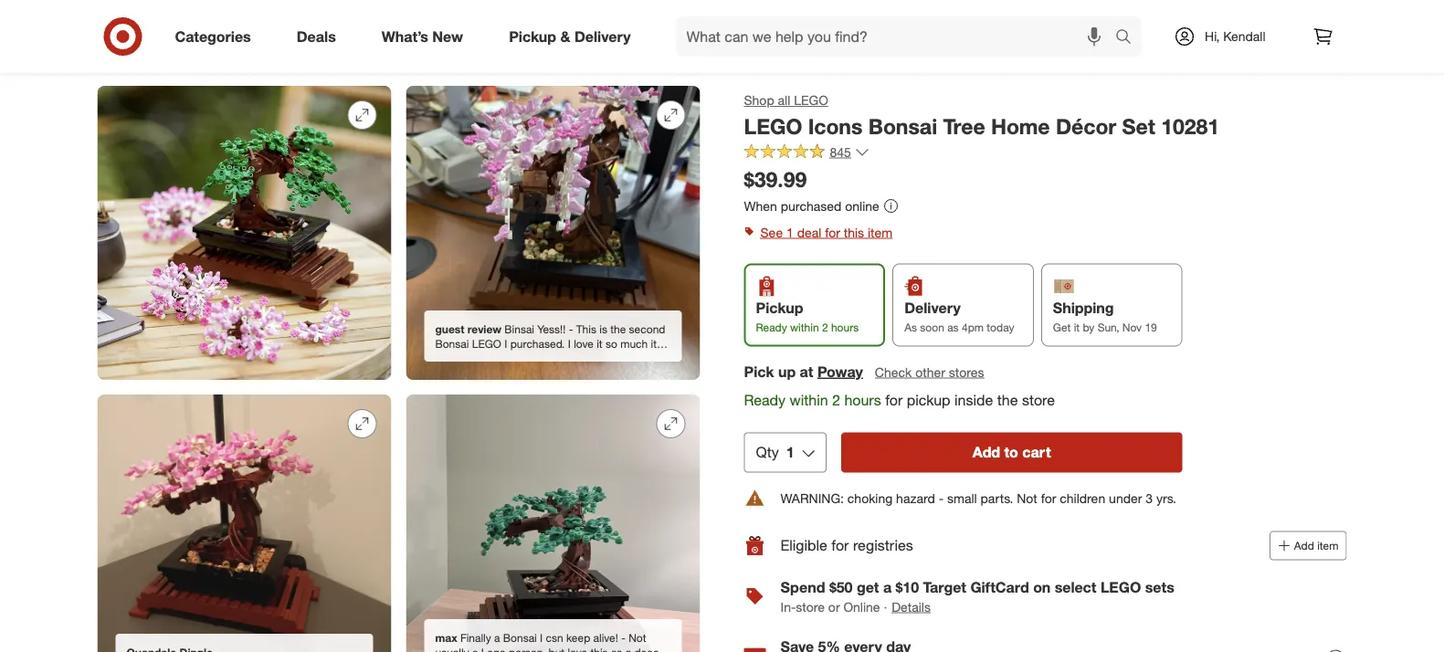 Task type: describe. For each thing, give the bounding box(es) containing it.
hi,
[[1205, 28, 1220, 44]]

search
[[1108, 29, 1151, 47]]

for down check
[[886, 391, 903, 409]]

$39.99
[[744, 167, 807, 193]]

shop
[[744, 92, 775, 108]]

lego
[[481, 646, 506, 652]]

check other stores
[[875, 364, 984, 380]]

giftcard
[[971, 579, 1030, 597]]

ready within 2 hours for pickup inside the store
[[744, 391, 1055, 409]]

ready inside pickup ready within 2 hours
[[756, 320, 787, 334]]

review
[[468, 322, 502, 336]]

1 for qty
[[787, 444, 795, 461]]

on
[[1034, 579, 1051, 597]]

this inside finally a bonsai i csn keep alive! - not usually a lego person, but love this as a deco
[[591, 646, 608, 652]]

what's new
[[382, 27, 463, 45]]

for right eligible
[[832, 537, 849, 555]]

guest review
[[435, 322, 502, 336]]

deal
[[797, 224, 822, 240]]

select
[[1055, 579, 1097, 597]]

new
[[433, 27, 463, 45]]

hi, kendall
[[1205, 28, 1266, 44]]

finally
[[461, 631, 491, 645]]

when
[[744, 198, 777, 214]]

home
[[991, 113, 1050, 139]]

pickup for ready
[[756, 299, 804, 317]]

lego icons bonsai tree home d&#233;cor set 10281, 8 of 16 image
[[406, 0, 700, 71]]

pick up at poway
[[744, 363, 863, 381]]

icons
[[808, 113, 863, 139]]

stores
[[949, 364, 984, 380]]

sets
[[1146, 579, 1175, 597]]

parts.
[[981, 490, 1014, 506]]

csn
[[546, 631, 563, 645]]

pickup ready within 2 hours
[[756, 299, 859, 334]]

qty 1
[[756, 444, 795, 461]]

see 1 deal for this item
[[761, 224, 893, 240]]

bonsai inside shop all lego lego icons bonsai tree home décor set 10281
[[869, 113, 938, 139]]

set
[[1123, 113, 1156, 139]]

guest
[[435, 322, 465, 336]]

categories
[[175, 27, 251, 45]]

as
[[905, 320, 917, 334]]

warning: choking hazard - small parts. not for children under 3 yrs.
[[781, 490, 1177, 506]]

add for add item
[[1295, 539, 1315, 553]]

by
[[1083, 320, 1095, 334]]

kendall
[[1224, 28, 1266, 44]]

1 for see
[[787, 224, 794, 240]]

pickup & delivery
[[509, 27, 631, 45]]

details
[[892, 599, 931, 615]]

0 vertical spatial -
[[939, 490, 944, 506]]

purchased
[[781, 198, 842, 214]]

inside
[[955, 391, 994, 409]]

deals link
[[281, 16, 359, 57]]

bonsai inside finally a bonsai i csn keep alive! - not usually a lego person, but love this as a deco
[[503, 631, 537, 645]]

see 1 deal for this item link
[[744, 220, 1347, 245]]

up
[[778, 363, 796, 381]]

sun,
[[1098, 320, 1120, 334]]

0 vertical spatial store
[[1022, 391, 1055, 409]]

lego icons bonsai tree home d&#233;cor set 10281, 9 of 16 image
[[97, 86, 392, 380]]

shipping
[[1053, 299, 1114, 317]]

photo from guest review, 10 of 16 image
[[406, 86, 700, 380]]

1 vertical spatial ready
[[744, 391, 786, 409]]

other
[[916, 364, 946, 380]]

love
[[568, 646, 588, 652]]

choking
[[848, 490, 893, 506]]

1 horizontal spatial 2
[[832, 391, 841, 409]]

person,
[[509, 646, 546, 652]]

845 link
[[744, 143, 870, 164]]

online
[[844, 599, 880, 615]]

lego inside spend $50 get a $10 target giftcard on select lego sets in-store or online ∙ details
[[1101, 579, 1142, 597]]

this inside see 1 deal for this item link
[[844, 224, 864, 240]]

3
[[1146, 490, 1153, 506]]

categories link
[[159, 16, 274, 57]]

i
[[540, 631, 543, 645]]

nov
[[1123, 320, 1142, 334]]

pick
[[744, 363, 774, 381]]

add item button
[[1270, 531, 1347, 561]]

delivery inside delivery as soon as 4pm today
[[905, 299, 961, 317]]

845
[[830, 144, 851, 160]]

check
[[875, 364, 912, 380]]

10281
[[1162, 113, 1220, 139]]

décor
[[1056, 113, 1117, 139]]

all
[[778, 92, 791, 108]]

shipping get it by sun, nov 19
[[1053, 299, 1158, 334]]

pickup for &
[[509, 27, 557, 45]]

what's new link
[[366, 16, 486, 57]]

photo from max, 12 of 16 image
[[406, 395, 700, 652]]

0 vertical spatial delivery
[[575, 27, 631, 45]]

when purchased online
[[744, 198, 880, 214]]

small
[[948, 490, 977, 506]]

details button
[[891, 597, 932, 617]]

within inside pickup ready within 2 hours
[[790, 320, 819, 334]]



Task type: vqa. For each thing, say whether or not it's contained in the screenshot.
right Plush
no



Task type: locate. For each thing, give the bounding box(es) containing it.
not
[[1017, 490, 1038, 506], [629, 631, 646, 645]]

bonsai up 'person,'
[[503, 631, 537, 645]]

hours
[[831, 320, 859, 334], [845, 391, 881, 409]]

1 horizontal spatial store
[[1022, 391, 1055, 409]]

warning:
[[781, 490, 844, 506]]

check other stores button
[[874, 362, 985, 382]]

tree
[[943, 113, 986, 139]]

registries
[[853, 537, 913, 555]]

0 vertical spatial as
[[948, 320, 959, 334]]

a
[[884, 579, 892, 597], [494, 631, 500, 645], [472, 646, 478, 652], [626, 646, 632, 652]]

store right the the
[[1022, 391, 1055, 409]]

as
[[948, 320, 959, 334], [611, 646, 623, 652]]

delivery as soon as 4pm today
[[905, 299, 1015, 334]]

lego down "all" on the top right of the page
[[744, 113, 803, 139]]

spend $50 get a $10 target giftcard on select lego sets in-store or online ∙ details
[[781, 579, 1175, 615]]

add to cart button
[[841, 433, 1183, 473]]

it
[[1074, 320, 1080, 334]]

2 inside pickup ready within 2 hours
[[822, 320, 828, 334]]

as inside delivery as soon as 4pm today
[[948, 320, 959, 334]]

add item
[[1295, 539, 1339, 553]]

0 horizontal spatial this
[[591, 646, 608, 652]]

1 horizontal spatial -
[[939, 490, 944, 506]]

bonsai
[[869, 113, 938, 139], [503, 631, 537, 645]]

item inside button
[[1318, 539, 1339, 553]]

target
[[923, 579, 967, 597]]

qty
[[756, 444, 779, 461]]

2 vertical spatial lego
[[1101, 579, 1142, 597]]

0 vertical spatial add
[[973, 444, 1001, 461]]

1 vertical spatial not
[[629, 631, 646, 645]]

1 vertical spatial bonsai
[[503, 631, 537, 645]]

not inside finally a bonsai i csn keep alive! - not usually a lego person, but love this as a deco
[[629, 631, 646, 645]]

pickup inside pickup ready within 2 hours
[[756, 299, 804, 317]]

this down alive!
[[591, 646, 608, 652]]

0 vertical spatial 2
[[822, 320, 828, 334]]

a inside spend $50 get a $10 target giftcard on select lego sets in-store or online ∙ details
[[884, 579, 892, 597]]

0 vertical spatial lego
[[794, 92, 829, 108]]

0 horizontal spatial 2
[[822, 320, 828, 334]]

cart
[[1023, 444, 1051, 461]]

0 vertical spatial item
[[868, 224, 893, 240]]

1 vertical spatial delivery
[[905, 299, 961, 317]]

item
[[868, 224, 893, 240], [1318, 539, 1339, 553]]

lego left sets
[[1101, 579, 1142, 597]]

what's
[[382, 27, 428, 45]]

within
[[790, 320, 819, 334], [790, 391, 828, 409]]

- inside finally a bonsai i csn keep alive! - not usually a lego person, but love this as a deco
[[621, 631, 626, 645]]

store inside spend $50 get a $10 target giftcard on select lego sets in-store or online ∙ details
[[796, 599, 825, 615]]

0 horizontal spatial pickup
[[509, 27, 557, 45]]

soon
[[920, 320, 945, 334]]

keep
[[567, 631, 591, 645]]

as down alive!
[[611, 646, 623, 652]]

yrs.
[[1157, 490, 1177, 506]]

get
[[1053, 320, 1071, 334]]

0 vertical spatial 1
[[787, 224, 794, 240]]

photo from quandale dingle, 11 of 16 image
[[97, 395, 392, 652]]

hours inside pickup ready within 2 hours
[[831, 320, 859, 334]]

max
[[435, 631, 458, 645]]

this
[[844, 224, 864, 240], [591, 646, 608, 652]]

spend
[[781, 579, 826, 597]]

as left 4pm
[[948, 320, 959, 334]]

1 horizontal spatial this
[[844, 224, 864, 240]]

0 vertical spatial within
[[790, 320, 819, 334]]

1 right the see
[[787, 224, 794, 240]]

under
[[1109, 490, 1143, 506]]

1 vertical spatial 1
[[787, 444, 795, 461]]

today
[[987, 320, 1015, 334]]

$50
[[830, 579, 853, 597]]

1 horizontal spatial delivery
[[905, 299, 961, 317]]

get
[[857, 579, 879, 597]]

for right deal
[[825, 224, 841, 240]]

but
[[549, 646, 565, 652]]

&
[[561, 27, 571, 45]]

1
[[787, 224, 794, 240], [787, 444, 795, 461]]

as inside finally a bonsai i csn keep alive! - not usually a lego person, but love this as a deco
[[611, 646, 623, 652]]

0 horizontal spatial store
[[796, 599, 825, 615]]

1 right qty
[[787, 444, 795, 461]]

hours up poway
[[831, 320, 859, 334]]

store down spend
[[796, 599, 825, 615]]

a right love
[[626, 646, 632, 652]]

for left children in the bottom right of the page
[[1041, 490, 1057, 506]]

1 vertical spatial hours
[[845, 391, 881, 409]]

2 1 from the top
[[787, 444, 795, 461]]

a down finally
[[472, 646, 478, 652]]

0 vertical spatial pickup
[[509, 27, 557, 45]]

1 horizontal spatial bonsai
[[869, 113, 938, 139]]

19
[[1145, 320, 1158, 334]]

lego right "all" on the top right of the page
[[794, 92, 829, 108]]

spend $50 get a $10 target giftcard on select lego sets link
[[781, 579, 1175, 597]]

0 vertical spatial this
[[844, 224, 864, 240]]

-
[[939, 490, 944, 506], [621, 631, 626, 645]]

not right parts.
[[1017, 490, 1038, 506]]

0 horizontal spatial bonsai
[[503, 631, 537, 645]]

deals
[[297, 27, 336, 45]]

1 vertical spatial -
[[621, 631, 626, 645]]

this down online
[[844, 224, 864, 240]]

add for add to cart
[[973, 444, 1001, 461]]

a up ∙
[[884, 579, 892, 597]]

4pm
[[962, 320, 984, 334]]

in-
[[781, 599, 796, 615]]

within down "at"
[[790, 391, 828, 409]]

ready up pick
[[756, 320, 787, 334]]

1 vertical spatial lego
[[744, 113, 803, 139]]

search button
[[1108, 16, 1151, 60]]

pickup left &
[[509, 27, 557, 45]]

1 horizontal spatial as
[[948, 320, 959, 334]]

- left small
[[939, 490, 944, 506]]

delivery up soon
[[905, 299, 961, 317]]

see
[[761, 224, 783, 240]]

ready
[[756, 320, 787, 334], [744, 391, 786, 409]]

usually
[[435, 646, 469, 652]]

add
[[973, 444, 1001, 461], [1295, 539, 1315, 553]]

1 vertical spatial add
[[1295, 539, 1315, 553]]

1 vertical spatial this
[[591, 646, 608, 652]]

pickup
[[907, 391, 951, 409]]

0 horizontal spatial not
[[629, 631, 646, 645]]

What can we help you find? suggestions appear below search field
[[676, 16, 1120, 57]]

$10
[[896, 579, 919, 597]]

1 inside see 1 deal for this item link
[[787, 224, 794, 240]]

1 vertical spatial within
[[790, 391, 828, 409]]

bonsai left tree
[[869, 113, 938, 139]]

1 horizontal spatial pickup
[[756, 299, 804, 317]]

1 1 from the top
[[787, 224, 794, 240]]

within up pick up at poway
[[790, 320, 819, 334]]

1 horizontal spatial add
[[1295, 539, 1315, 553]]

children
[[1060, 490, 1106, 506]]

not right alive!
[[629, 631, 646, 645]]

lego icons bonsai tree home d&#233;cor set 10281, 7 of 16 image
[[97, 0, 392, 71]]

0 vertical spatial bonsai
[[869, 113, 938, 139]]

alive!
[[594, 631, 618, 645]]

pickup up "up"
[[756, 299, 804, 317]]

1 vertical spatial store
[[796, 599, 825, 615]]

2 up poway
[[822, 320, 828, 334]]

0 horizontal spatial delivery
[[575, 27, 631, 45]]

1 horizontal spatial not
[[1017, 490, 1038, 506]]

1 horizontal spatial item
[[1318, 539, 1339, 553]]

delivery right &
[[575, 27, 631, 45]]

hazard
[[896, 490, 935, 506]]

finally a bonsai i csn keep alive! - not usually a lego person, but love this as a deco
[[435, 631, 665, 652]]

2
[[822, 320, 828, 334], [832, 391, 841, 409]]

0 horizontal spatial -
[[621, 631, 626, 645]]

0 horizontal spatial add
[[973, 444, 1001, 461]]

0 vertical spatial ready
[[756, 320, 787, 334]]

2 down poway button
[[832, 391, 841, 409]]

at
[[800, 363, 814, 381]]

pickup
[[509, 27, 557, 45], [756, 299, 804, 317]]

0 vertical spatial not
[[1017, 490, 1038, 506]]

- right alive!
[[621, 631, 626, 645]]

1 vertical spatial as
[[611, 646, 623, 652]]

online
[[845, 198, 880, 214]]

the
[[998, 391, 1018, 409]]

0 vertical spatial hours
[[831, 320, 859, 334]]

pickup & delivery link
[[494, 16, 654, 57]]

to
[[1005, 444, 1019, 461]]

hours down poway button
[[845, 391, 881, 409]]

1 vertical spatial pickup
[[756, 299, 804, 317]]

1 vertical spatial item
[[1318, 539, 1339, 553]]

a up lego
[[494, 631, 500, 645]]

poway
[[818, 363, 863, 381]]

delivery
[[575, 27, 631, 45], [905, 299, 961, 317]]

ready down pick
[[744, 391, 786, 409]]

0 horizontal spatial as
[[611, 646, 623, 652]]

1 vertical spatial 2
[[832, 391, 841, 409]]

0 horizontal spatial item
[[868, 224, 893, 240]]



